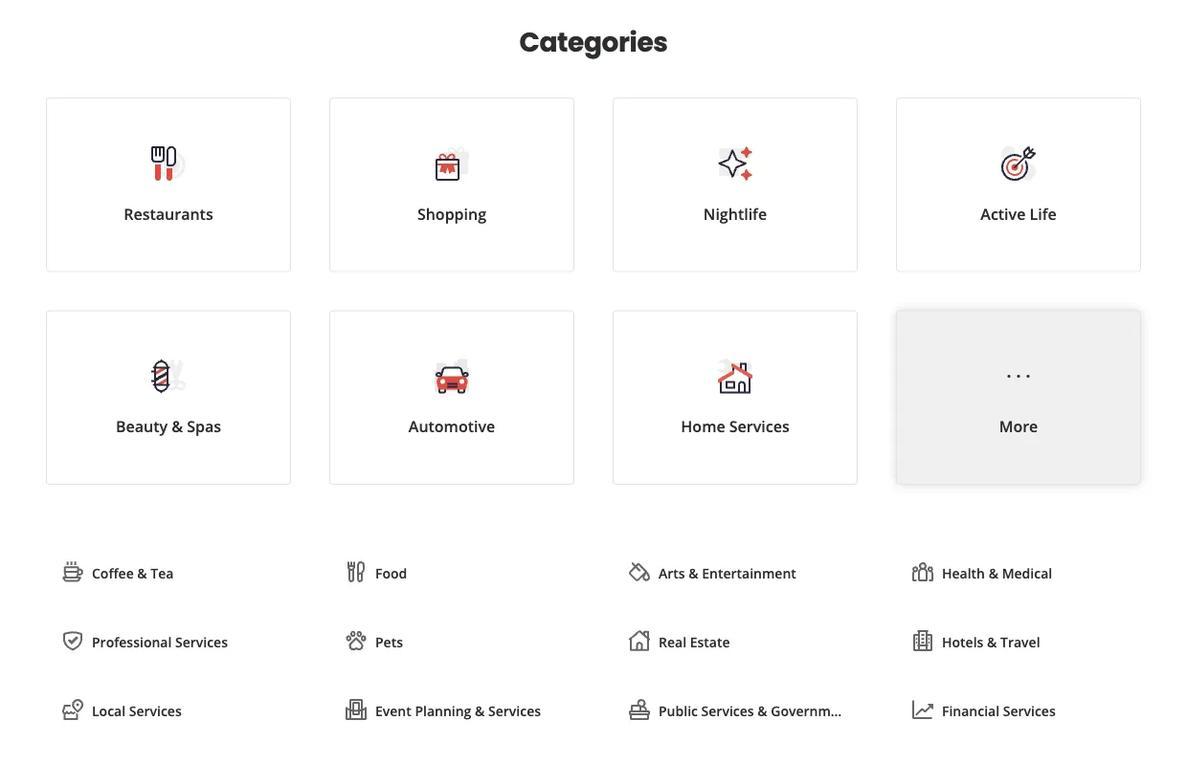 Task type: vqa. For each thing, say whether or not it's contained in the screenshot.
Home Services Link
yes



Task type: locate. For each thing, give the bounding box(es) containing it.
& right the arts
[[689, 565, 698, 583]]

life
[[1030, 204, 1057, 224]]

home services
[[681, 417, 789, 437]]

24 coffee v2 image
[[61, 561, 84, 584]]

categories
[[519, 23, 668, 61]]

more link
[[896, 311, 1141, 486]]

services for professional services
[[175, 633, 228, 652]]

services right "financial"
[[1003, 702, 1056, 721]]

local services
[[92, 702, 182, 721]]

& left travel
[[987, 633, 997, 652]]

local
[[92, 702, 126, 721]]

local services link
[[46, 685, 291, 738]]

services for local services
[[129, 702, 182, 721]]

beauty
[[116, 417, 168, 437]]

arts & entertainment
[[659, 565, 796, 583]]

services for financial services
[[1003, 702, 1056, 721]]

financial
[[942, 702, 1000, 721]]

24 private events v2 image
[[345, 699, 368, 722]]

services right "local" at bottom
[[129, 702, 182, 721]]

beauty & spas
[[116, 417, 221, 437]]

& inside "link"
[[172, 417, 183, 437]]

active
[[981, 204, 1026, 224]]

government
[[771, 702, 852, 721]]

& for hotels
[[987, 633, 997, 652]]

pets link
[[329, 616, 574, 669]]

active life
[[981, 204, 1057, 224]]

event planning & services
[[375, 702, 541, 721]]

professional services link
[[46, 616, 291, 669]]

nightlife link
[[613, 98, 858, 273]]

active life link
[[896, 98, 1141, 273]]

services right professional
[[175, 633, 228, 652]]

services right public
[[701, 702, 754, 721]]

public services & government
[[659, 702, 852, 721]]

& right planning
[[475, 702, 485, 721]]

& right health
[[989, 565, 998, 583]]

24 home v2 image
[[628, 630, 651, 653]]

24 storefront address v2 image
[[61, 699, 84, 722]]

services for public services & government
[[701, 702, 754, 721]]

&
[[172, 417, 183, 437], [137, 565, 147, 583], [689, 565, 698, 583], [989, 565, 998, 583], [987, 633, 997, 652], [475, 702, 485, 721], [757, 702, 767, 721]]

food link
[[329, 547, 574, 600]]

& left spas
[[172, 417, 183, 437]]

& left tea
[[137, 565, 147, 583]]

24 trending v2 image
[[911, 699, 934, 722]]

travel
[[1000, 633, 1040, 652]]

24 recolor v2 image
[[628, 561, 651, 584]]

& for coffee
[[137, 565, 147, 583]]

event planning & services link
[[329, 685, 574, 738]]

coffee & tea link
[[46, 547, 291, 600]]

automotive link
[[329, 311, 574, 486]]

beauty & spas link
[[46, 311, 291, 486]]

services right home
[[729, 417, 789, 437]]

24 free consultations v2 image
[[628, 699, 651, 722]]

restaurants
[[124, 204, 213, 224]]

home
[[681, 417, 725, 437]]

real
[[659, 633, 686, 652]]

more
[[999, 417, 1038, 437]]

services
[[729, 417, 789, 437], [175, 633, 228, 652], [129, 702, 182, 721], [488, 702, 541, 721], [701, 702, 754, 721], [1003, 702, 1056, 721]]



Task type: describe. For each thing, give the bounding box(es) containing it.
hotels & travel link
[[896, 616, 1141, 669]]

public services & government link
[[613, 685, 858, 738]]

medical
[[1002, 565, 1052, 583]]

real estate link
[[613, 616, 858, 669]]

health & medical
[[942, 565, 1052, 583]]

shopping link
[[329, 98, 574, 273]]

24 large group friendly v2 image
[[911, 561, 934, 584]]

services for home services
[[729, 417, 789, 437]]

planning
[[415, 702, 471, 721]]

24 food v2 image
[[345, 561, 368, 584]]

estate
[[690, 633, 730, 652]]

arts
[[659, 565, 685, 583]]

hotels & travel
[[942, 633, 1040, 652]]

restaurants link
[[46, 98, 291, 273]]

arts & entertainment link
[[613, 547, 858, 600]]

& for arts
[[689, 565, 698, 583]]

entertainment
[[702, 565, 796, 583]]

24 hotels v2 image
[[911, 630, 934, 653]]

tea
[[151, 565, 174, 583]]

home services link
[[613, 311, 858, 486]]

automotive
[[409, 417, 495, 437]]

real estate
[[659, 633, 730, 652]]

spas
[[187, 417, 221, 437]]

& for health
[[989, 565, 998, 583]]

food
[[375, 565, 407, 583]]

professional services
[[92, 633, 228, 652]]

24 pet friendly v2 image
[[345, 630, 368, 653]]

services right planning
[[488, 702, 541, 721]]

health & medical link
[[896, 547, 1141, 600]]

event
[[375, 702, 411, 721]]

hotels
[[942, 633, 983, 652]]

& left "government"
[[757, 702, 767, 721]]

pets
[[375, 633, 403, 652]]

coffee & tea
[[92, 565, 174, 583]]

nightlife
[[703, 204, 767, 224]]

health
[[942, 565, 985, 583]]

financial services
[[942, 702, 1056, 721]]

financial services link
[[896, 685, 1141, 738]]

24 verified v2 image
[[61, 630, 84, 653]]

public
[[659, 702, 698, 721]]

shopping
[[417, 204, 486, 224]]

professional
[[92, 633, 172, 652]]

& for beauty
[[172, 417, 183, 437]]

coffee
[[92, 565, 134, 583]]



